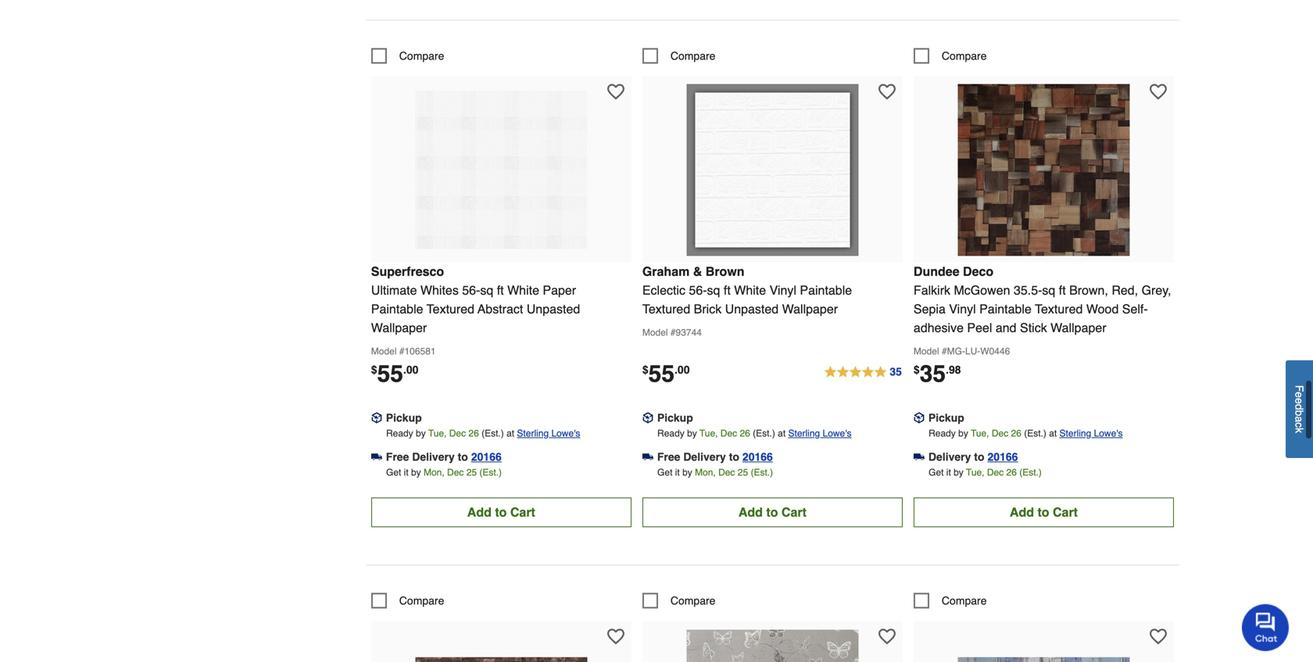 Task type: locate. For each thing, give the bounding box(es) containing it.
$ down model # 106581
[[371, 363, 377, 376]]

2 add from the left
[[739, 505, 763, 519]]

compare inside 1002755044 "element"
[[671, 594, 716, 607]]

pickup for 2nd pickup image from left
[[657, 412, 693, 424]]

1 horizontal spatial sterling lowe's button
[[788, 426, 852, 441]]

0 horizontal spatial at
[[507, 428, 514, 439]]

55 down model # 93744
[[649, 360, 675, 387]]

ultimate
[[371, 283, 417, 297]]

graham & brown eclectic 56-sq ft white vinyl paintable textured brick unpasted wallpaper
[[643, 264, 852, 316]]

truck filled image
[[371, 452, 382, 462], [914, 452, 925, 462]]

get
[[386, 467, 401, 478], [658, 467, 673, 478], [929, 467, 944, 478]]

2 delivery from the left
[[684, 451, 726, 463]]

e
[[1293, 392, 1306, 398], [1293, 398, 1306, 404]]

1 horizontal spatial model
[[643, 327, 668, 338]]

to
[[458, 451, 468, 463], [729, 451, 740, 463], [974, 451, 985, 463], [495, 505, 507, 519], [766, 505, 778, 519], [1038, 505, 1050, 519]]

ft inside "graham & brown eclectic 56-sq ft white vinyl paintable textured brick unpasted wallpaper"
[[724, 283, 731, 297]]

1 horizontal spatial .00
[[675, 363, 690, 376]]

it for truck filled image related to free
[[404, 467, 409, 478]]

0 horizontal spatial truck filled image
[[371, 452, 382, 462]]

1 horizontal spatial wallpaper
[[782, 302, 838, 316]]

56- right whites
[[462, 283, 480, 297]]

2 ft from the left
[[724, 283, 731, 297]]

ready for pickup icon
[[929, 428, 956, 439]]

3 20166 button from the left
[[988, 449, 1018, 465]]

it
[[404, 467, 409, 478], [675, 467, 680, 478], [947, 467, 951, 478]]

superfresco ultimate whites 56-sq ft white paper paintable textured abstract unpasted wallpaper image
[[415, 84, 587, 256]]

1 horizontal spatial vinyl
[[949, 302, 976, 316]]

pickup image down model # 106581
[[371, 412, 382, 423]]

vinyl inside "graham & brown eclectic 56-sq ft white vinyl paintable textured brick unpasted wallpaper"
[[770, 283, 797, 297]]

1 sterling from the left
[[517, 428, 549, 439]]

lowe's
[[552, 428, 580, 439], [823, 428, 852, 439], [1094, 428, 1123, 439]]

compare
[[399, 50, 444, 62], [671, 50, 716, 62], [942, 50, 987, 62], [399, 594, 444, 607], [671, 594, 716, 607], [942, 594, 987, 607]]

paintable
[[800, 283, 852, 297], [371, 302, 423, 316], [980, 302, 1032, 316]]

0 horizontal spatial $
[[371, 363, 377, 376]]

1 horizontal spatial pickup
[[657, 412, 693, 424]]

cart
[[510, 505, 535, 519], [782, 505, 807, 519], [1053, 505, 1078, 519]]

2 horizontal spatial at
[[1049, 428, 1057, 439]]

1 horizontal spatial 55
[[649, 360, 675, 387]]

$ 55 .00
[[371, 360, 419, 387], [643, 360, 690, 387]]

0 horizontal spatial 25
[[466, 467, 477, 478]]

2 cart from the left
[[782, 505, 807, 519]]

1 horizontal spatial ready by tue, dec 26 (est.) at sterling lowe's
[[658, 428, 852, 439]]

2 mon, from the left
[[695, 467, 716, 478]]

ft down the brown
[[724, 283, 731, 297]]

free
[[386, 451, 409, 463], [657, 451, 681, 463]]

compare inside 1002755562 element
[[942, 50, 987, 62]]

f e e d b a c k
[[1293, 385, 1306, 433]]

sterling
[[517, 428, 549, 439], [788, 428, 820, 439], [1060, 428, 1092, 439]]

dundee deco falkirk mcgowen 35.5-sq ft brown, red vinyl paintable textured stone self-adhesive peel and stick wallpaper image
[[415, 629, 587, 662]]

0 horizontal spatial ready
[[386, 428, 413, 439]]

1 horizontal spatial sterling
[[788, 428, 820, 439]]

sq inside "graham & brown eclectic 56-sq ft white vinyl paintable textured brick unpasted wallpaper"
[[707, 283, 720, 297]]

56-
[[462, 283, 480, 297], [689, 283, 707, 297]]

wallpaper inside "graham & brown eclectic 56-sq ft white vinyl paintable textured brick unpasted wallpaper"
[[782, 302, 838, 316]]

2 horizontal spatial sterling lowe's button
[[1060, 426, 1123, 441]]

ft up abstract
[[497, 283, 504, 297]]

e up d
[[1293, 392, 1306, 398]]

3 at from the left
[[1049, 428, 1057, 439]]

it for delivery truck filled image
[[947, 467, 951, 478]]

.00 down 93744
[[675, 363, 690, 376]]

0 horizontal spatial 56-
[[462, 283, 480, 297]]

2 horizontal spatial add to cart
[[1010, 505, 1078, 519]]

2 lowe's from the left
[[823, 428, 852, 439]]

get it by tue, dec 26 (est.)
[[929, 467, 1042, 478]]

0 horizontal spatial add to cart button
[[371, 498, 632, 527]]

heart outline image for superfresco ultimate whites 56-sq ft white paper paintable textured abstract unpasted wallpaper image
[[607, 83, 625, 100]]

1 ready from the left
[[386, 428, 413, 439]]

0 horizontal spatial $ 55 .00
[[371, 360, 419, 387]]

get it by mon, dec 25 (est.) for 20166 'button' associated with second pickup image from right sterling lowe's button
[[386, 467, 502, 478]]

3 ready by tue, dec 26 (est.) at sterling lowe's from the left
[[929, 428, 1123, 439]]

vinyl
[[770, 283, 797, 297], [949, 302, 976, 316]]

2 horizontal spatial #
[[942, 346, 947, 357]]

ready
[[386, 428, 413, 439], [658, 428, 685, 439], [929, 428, 956, 439]]

0 horizontal spatial sterling lowe's button
[[517, 426, 580, 441]]

0 horizontal spatial sq
[[480, 283, 494, 297]]

add to cart button
[[371, 498, 632, 527], [643, 498, 903, 527], [914, 498, 1174, 527]]

$
[[371, 363, 377, 376], [643, 363, 649, 376], [914, 363, 920, 376]]

model for falkirk mcgowen 35.5-sq ft brown, red, grey, sepia vinyl paintable textured wood self- adhesive peel and stick wallpaper
[[914, 346, 939, 357]]

at for sterling lowe's button associated with pickup icon
[[1049, 428, 1057, 439]]

1 sq from the left
[[480, 283, 494, 297]]

tue,
[[428, 428, 447, 439], [700, 428, 718, 439], [971, 428, 989, 439], [966, 467, 985, 478]]

56- inside "graham & brown eclectic 56-sq ft white vinyl paintable textured brick unpasted wallpaper"
[[689, 283, 707, 297]]

truck filled image for delivery
[[914, 452, 925, 462]]

2 $ from the left
[[643, 363, 649, 376]]

0 horizontal spatial model
[[371, 346, 397, 357]]

1 actual price $55.00 element from the left
[[371, 360, 419, 387]]

at
[[507, 428, 514, 439], [778, 428, 786, 439], [1049, 428, 1057, 439]]

3 lowe's from the left
[[1094, 428, 1123, 439]]

$ 35 .98
[[914, 360, 961, 387]]

1000392897 element
[[643, 48, 716, 64]]

0 horizontal spatial 20166 button
[[471, 449, 502, 465]]

compare inside 1002665596 element
[[399, 50, 444, 62]]

2 truck filled image from the left
[[914, 452, 925, 462]]

1 horizontal spatial paintable
[[800, 283, 852, 297]]

dundee deco falkirk mcgowen 35.5-sq ft brown, red, grey, sepia vinyl paintable textured wood self-adhesive peel and stick wallpaper image
[[958, 84, 1130, 256]]

paper
[[543, 283, 576, 297]]

0 horizontal spatial 20166
[[471, 451, 502, 463]]

3 ft from the left
[[1059, 283, 1066, 297]]

0 horizontal spatial delivery
[[412, 451, 455, 463]]

26
[[469, 428, 479, 439], [740, 428, 750, 439], [1011, 428, 1022, 439], [1007, 467, 1017, 478]]

superfresco ultimate whites 56-sq ft white paper paintable textured abstract unpasted wallpaper
[[371, 264, 580, 335]]

2 free from the left
[[657, 451, 681, 463]]

sterling for second pickup image from right sterling lowe's button
[[517, 428, 549, 439]]

2 horizontal spatial get
[[929, 467, 944, 478]]

25 for sterling lowe's button associated with 2nd pickup image from left
[[738, 467, 748, 478]]

pickup image up truck filled icon
[[643, 412, 653, 423]]

free delivery to 20166
[[386, 451, 502, 463], [657, 451, 773, 463]]

2 horizontal spatial paintable
[[980, 302, 1032, 316]]

1 delivery from the left
[[412, 451, 455, 463]]

delivery for 20166 'button' associated with second pickup image from right sterling lowe's button
[[412, 451, 455, 463]]

1 pickup from the left
[[386, 412, 422, 424]]

free delivery to 20166 for second pickup image from right
[[386, 451, 502, 463]]

1 horizontal spatial free delivery to 20166
[[657, 451, 773, 463]]

tue, for sterling lowe's button associated with pickup icon's 20166 'button'
[[971, 428, 989, 439]]

white up abstract
[[507, 283, 539, 297]]

eclectic
[[643, 283, 686, 297]]

sq for falkirk mcgowen 35.5-sq ft brown, red, grey, sepia vinyl paintable textured wood self- adhesive peel and stick wallpaper
[[1042, 283, 1056, 297]]

2 ready by tue, dec 26 (est.) at sterling lowe's from the left
[[658, 428, 852, 439]]

1 lowe's from the left
[[552, 428, 580, 439]]

3 get from the left
[[929, 467, 944, 478]]

1 horizontal spatial at
[[778, 428, 786, 439]]

sterling lowe's button for 2nd pickup image from left
[[788, 426, 852, 441]]

delivery
[[412, 451, 455, 463], [684, 451, 726, 463], [929, 451, 971, 463]]

sterling lowe's button for second pickup image from right
[[517, 426, 580, 441]]

1 horizontal spatial ready
[[658, 428, 685, 439]]

1 $ from the left
[[371, 363, 377, 376]]

mg-
[[947, 346, 965, 357]]

1 horizontal spatial ft
[[724, 283, 731, 297]]

25 for second pickup image from right sterling lowe's button
[[466, 467, 477, 478]]

1 white from the left
[[507, 283, 539, 297]]

20166 button
[[471, 449, 502, 465], [743, 449, 773, 465], [988, 449, 1018, 465]]

get it by mon, dec 25 (est.)
[[386, 467, 502, 478], [658, 467, 773, 478]]

ft for eclectic 56-sq ft white vinyl paintable textured brick unpasted wallpaper
[[724, 283, 731, 297]]

1 e from the top
[[1293, 392, 1306, 398]]

ft for falkirk mcgowen 35.5-sq ft brown, red, grey, sepia vinyl paintable textured wood self- adhesive peel and stick wallpaper
[[1059, 283, 1066, 297]]

textured inside "graham & brown eclectic 56-sq ft white vinyl paintable textured brick unpasted wallpaper"
[[643, 302, 691, 316]]

0 horizontal spatial 35
[[890, 365, 902, 378]]

model # 106581
[[371, 346, 436, 357]]

1 ft from the left
[[497, 283, 504, 297]]

0 horizontal spatial get
[[386, 467, 401, 478]]

3 it from the left
[[947, 467, 951, 478]]

lu-
[[965, 346, 981, 357]]

1 ready by tue, dec 26 (est.) at sterling lowe's from the left
[[386, 428, 580, 439]]

2 textured from the left
[[643, 302, 691, 316]]

(est.)
[[482, 428, 504, 439], [753, 428, 775, 439], [1024, 428, 1047, 439], [480, 467, 502, 478], [751, 467, 773, 478], [1020, 467, 1042, 478]]

1 55 from the left
[[377, 360, 403, 387]]

1 free from the left
[[386, 451, 409, 463]]

1 horizontal spatial 20166 button
[[743, 449, 773, 465]]

1 vertical spatial vinyl
[[949, 302, 976, 316]]

1 horizontal spatial it
[[675, 467, 680, 478]]

graham & brown eclectic 56-sq ft white vinyl paintable textured brick unpasted wallpaper image
[[687, 84, 859, 256]]

1 horizontal spatial $
[[643, 363, 649, 376]]

$ 55 .00 down model # 93744
[[643, 360, 690, 387]]

1 horizontal spatial cart
[[782, 505, 807, 519]]

1 56- from the left
[[462, 283, 480, 297]]

0 horizontal spatial sterling
[[517, 428, 549, 439]]

1 horizontal spatial sq
[[707, 283, 720, 297]]

sq up abstract
[[480, 283, 494, 297]]

1 horizontal spatial pickup image
[[643, 412, 653, 423]]

2 horizontal spatial 20166
[[988, 451, 1018, 463]]

1 horizontal spatial #
[[671, 327, 676, 338]]

adhesive
[[914, 320, 964, 335]]

1 25 from the left
[[466, 467, 477, 478]]

1 horizontal spatial delivery
[[684, 451, 726, 463]]

compare inside 1002755576 element
[[942, 594, 987, 607]]

dec
[[449, 428, 466, 439], [721, 428, 737, 439], [992, 428, 1009, 439], [447, 467, 464, 478], [719, 467, 735, 478], [987, 467, 1004, 478]]

1 get from the left
[[386, 467, 401, 478]]

unpasted
[[527, 302, 580, 316], [725, 302, 779, 316]]

2 horizontal spatial pickup
[[929, 412, 965, 424]]

0 vertical spatial vinyl
[[770, 283, 797, 297]]

lowe's for sterling lowe's button associated with 2nd pickup image from left
[[823, 428, 852, 439]]

2 ready from the left
[[658, 428, 685, 439]]

free delivery to 20166 for 2nd pickup image from left
[[657, 451, 773, 463]]

compare inside the 1002754194 element
[[399, 594, 444, 607]]

1 horizontal spatial get
[[658, 467, 673, 478]]

0 horizontal spatial 55
[[377, 360, 403, 387]]

3 20166 from the left
[[988, 451, 1018, 463]]

2 heart outline image from the top
[[607, 628, 625, 645]]

unpasted right the brick
[[725, 302, 779, 316]]

20166 for sterling lowe's button associated with 2nd pickup image from left's 20166 'button'
[[743, 451, 773, 463]]

model for ultimate whites 56-sq ft white paper paintable textured abstract unpasted wallpaper
[[371, 346, 397, 357]]

0 horizontal spatial .00
[[403, 363, 419, 376]]

3 sterling lowe's button from the left
[[1060, 426, 1123, 441]]

0 horizontal spatial vinyl
[[770, 283, 797, 297]]

# for superfresco ultimate whites 56-sq ft white paper paintable textured abstract unpasted wallpaper
[[399, 346, 405, 357]]

56- down &
[[689, 283, 707, 297]]

93744
[[676, 327, 702, 338]]

sq
[[480, 283, 494, 297], [707, 283, 720, 297], [1042, 283, 1056, 297]]

2 horizontal spatial add
[[1010, 505, 1034, 519]]

0 horizontal spatial get it by mon, dec 25 (est.)
[[386, 467, 502, 478]]

compare inside 1000392897 'element'
[[671, 50, 716, 62]]

#
[[671, 327, 676, 338], [399, 346, 405, 357], [942, 346, 947, 357]]

mon,
[[424, 467, 445, 478], [695, 467, 716, 478]]

ft inside the dundee deco falkirk mcgowen 35.5-sq ft brown, red, grey, sepia vinyl paintable textured wood self- adhesive peel and stick wallpaper
[[1059, 283, 1066, 297]]

1 horizontal spatial actual price $55.00 element
[[643, 360, 690, 387]]

3 delivery from the left
[[929, 451, 971, 463]]

2 horizontal spatial it
[[947, 467, 951, 478]]

1 at from the left
[[507, 428, 514, 439]]

actual price $55.00 element down model # 106581
[[371, 360, 419, 387]]

whites
[[421, 283, 459, 297]]

dundee
[[914, 264, 960, 279]]

2 horizontal spatial 20166 button
[[988, 449, 1018, 465]]

1 horizontal spatial add to cart
[[739, 505, 807, 519]]

pickup for second pickup image from right
[[386, 412, 422, 424]]

20166 for 20166 'button' associated with second pickup image from right sterling lowe's button
[[471, 451, 502, 463]]

heart outline image
[[879, 83, 896, 100], [1150, 83, 1167, 100], [879, 628, 896, 645], [1150, 628, 1167, 645]]

2 horizontal spatial $
[[914, 363, 920, 376]]

add for 3rd add to cart button from right
[[467, 505, 492, 519]]

sq inside superfresco ultimate whites 56-sq ft white paper paintable textured abstract unpasted wallpaper
[[480, 283, 494, 297]]

model left 106581
[[371, 346, 397, 357]]

1 horizontal spatial add
[[739, 505, 763, 519]]

textured inside superfresco ultimate whites 56-sq ft white paper paintable textured abstract unpasted wallpaper
[[427, 302, 475, 316]]

1 cart from the left
[[510, 505, 535, 519]]

0 horizontal spatial it
[[404, 467, 409, 478]]

2 add to cart button from the left
[[643, 498, 903, 527]]

1 it from the left
[[404, 467, 409, 478]]

1 horizontal spatial free
[[657, 451, 681, 463]]

2 .00 from the left
[[675, 363, 690, 376]]

ft left brown,
[[1059, 283, 1066, 297]]

ft
[[497, 283, 504, 297], [724, 283, 731, 297], [1059, 283, 1066, 297]]

$ 55 .00 down model # 106581
[[371, 360, 419, 387]]

1002665596 element
[[371, 48, 444, 64]]

white down the brown
[[734, 283, 766, 297]]

white
[[507, 283, 539, 297], [734, 283, 766, 297]]

at for sterling lowe's button associated with 2nd pickup image from left
[[778, 428, 786, 439]]

2 at from the left
[[778, 428, 786, 439]]

2 horizontal spatial lowe's
[[1094, 428, 1123, 439]]

2 get from the left
[[658, 467, 673, 478]]

unpasted inside superfresco ultimate whites 56-sq ft white paper paintable textured abstract unpasted wallpaper
[[527, 302, 580, 316]]

0 horizontal spatial ready by tue, dec 26 (est.) at sterling lowe's
[[386, 428, 580, 439]]

pickup
[[386, 412, 422, 424], [657, 412, 693, 424], [929, 412, 965, 424]]

3 $ from the left
[[914, 363, 920, 376]]

2 horizontal spatial textured
[[1035, 302, 1083, 316]]

2 sq from the left
[[707, 283, 720, 297]]

3 textured from the left
[[1035, 302, 1083, 316]]

1 mon, from the left
[[424, 467, 445, 478]]

2 unpasted from the left
[[725, 302, 779, 316]]

2 horizontal spatial model
[[914, 346, 939, 357]]

55 for 2nd actual price $55.00 element from right
[[377, 360, 403, 387]]

2 20166 from the left
[[743, 451, 773, 463]]

wallpaper
[[782, 302, 838, 316], [371, 320, 427, 335], [1051, 320, 1107, 335]]

model left 93744
[[643, 327, 668, 338]]

model up actual price $35.98 element
[[914, 346, 939, 357]]

.00
[[403, 363, 419, 376], [675, 363, 690, 376]]

35 down model # mg-lu-w0446 at the right of page
[[920, 360, 946, 387]]

e up b on the bottom right of page
[[1293, 398, 1306, 404]]

add to cart
[[467, 505, 535, 519], [739, 505, 807, 519], [1010, 505, 1078, 519]]

1 heart outline image from the top
[[607, 83, 625, 100]]

k
[[1293, 428, 1306, 433]]

sterling for sterling lowe's button associated with 2nd pickup image from left
[[788, 428, 820, 439]]

&
[[693, 264, 702, 279]]

ready for 2nd pickup image from left
[[658, 428, 685, 439]]

f e e d b a c k button
[[1286, 361, 1313, 458]]

1 horizontal spatial textured
[[643, 302, 691, 316]]

sq up the brick
[[707, 283, 720, 297]]

d
[[1293, 404, 1306, 410]]

2 56- from the left
[[689, 283, 707, 297]]

2 55 from the left
[[649, 360, 675, 387]]

1 free delivery to 20166 from the left
[[386, 451, 502, 463]]

25
[[466, 467, 477, 478], [738, 467, 748, 478]]

2 white from the left
[[734, 283, 766, 297]]

1 horizontal spatial $ 55 .00
[[643, 360, 690, 387]]

55
[[377, 360, 403, 387], [649, 360, 675, 387]]

model
[[643, 327, 668, 338], [371, 346, 397, 357], [914, 346, 939, 357]]

sterling lowe's button
[[517, 426, 580, 441], [788, 426, 852, 441], [1060, 426, 1123, 441]]

0 horizontal spatial wallpaper
[[371, 320, 427, 335]]

2 sterling lowe's button from the left
[[788, 426, 852, 441]]

0 horizontal spatial unpasted
[[527, 302, 580, 316]]

0 vertical spatial heart outline image
[[607, 83, 625, 100]]

1 add from the left
[[467, 505, 492, 519]]

white inside superfresco ultimate whites 56-sq ft white paper paintable textured abstract unpasted wallpaper
[[507, 283, 539, 297]]

ready by tue, dec 26 (est.) at sterling lowe's
[[386, 428, 580, 439], [658, 428, 852, 439], [929, 428, 1123, 439]]

tue, for 20166 'button' associated with second pickup image from right sterling lowe's button
[[428, 428, 447, 439]]

by
[[416, 428, 426, 439], [687, 428, 697, 439], [959, 428, 968, 439], [411, 467, 421, 478], [683, 467, 692, 478], [954, 467, 964, 478]]

$ for actual price $35.98 element
[[914, 363, 920, 376]]

lowe's for sterling lowe's button associated with pickup icon
[[1094, 428, 1123, 439]]

1 unpasted from the left
[[527, 302, 580, 316]]

3 add to cart button from the left
[[914, 498, 1174, 527]]

2 horizontal spatial sq
[[1042, 283, 1056, 297]]

1 horizontal spatial 25
[[738, 467, 748, 478]]

3 pickup from the left
[[929, 412, 965, 424]]

white inside "graham & brown eclectic 56-sq ft white vinyl paintable textured brick unpasted wallpaper"
[[734, 283, 766, 297]]

1 horizontal spatial unpasted
[[725, 302, 779, 316]]

0 horizontal spatial textured
[[427, 302, 475, 316]]

1 horizontal spatial mon,
[[695, 467, 716, 478]]

pickup image
[[914, 412, 925, 423]]

add
[[467, 505, 492, 519], [739, 505, 763, 519], [1010, 505, 1034, 519]]

sq left brown,
[[1042, 283, 1056, 297]]

2 horizontal spatial wallpaper
[[1051, 320, 1107, 335]]

1 horizontal spatial add to cart button
[[643, 498, 903, 527]]

$ left .98
[[914, 363, 920, 376]]

3 sterling from the left
[[1060, 428, 1092, 439]]

1 $ 55 .00 from the left
[[371, 360, 419, 387]]

2 horizontal spatial add to cart button
[[914, 498, 1174, 527]]

1 horizontal spatial white
[[734, 283, 766, 297]]

$ for 2nd actual price $55.00 element from right
[[371, 363, 377, 376]]

textured
[[427, 302, 475, 316], [643, 302, 691, 316], [1035, 302, 1083, 316]]

3 sq from the left
[[1042, 283, 1056, 297]]

0 horizontal spatial free delivery to 20166
[[386, 451, 502, 463]]

0 horizontal spatial pickup
[[386, 412, 422, 424]]

1 sterling lowe's button from the left
[[517, 426, 580, 441]]

0 horizontal spatial pickup image
[[371, 412, 382, 423]]

2 free delivery to 20166 from the left
[[657, 451, 773, 463]]

heart outline image
[[607, 83, 625, 100], [607, 628, 625, 645]]

2 horizontal spatial cart
[[1053, 505, 1078, 519]]

sq inside the dundee deco falkirk mcgowen 35.5-sq ft brown, red, grey, sepia vinyl paintable textured wood self- adhesive peel and stick wallpaper
[[1042, 283, 1056, 297]]

.00 for 2nd actual price $55.00 element from right
[[403, 363, 419, 376]]

2 pickup from the left
[[657, 412, 693, 424]]

dundee deco falkirk mcgowen 26.6-sq ft silver, grey vinyl paintable textured ivy/vines self-adhesive peel and stick wallpaper image
[[687, 629, 859, 662]]

stick
[[1020, 320, 1047, 335]]

textured down eclectic on the top
[[643, 302, 691, 316]]

0 horizontal spatial #
[[399, 346, 405, 357]]

1 truck filled image from the left
[[371, 452, 382, 462]]

35
[[920, 360, 946, 387], [890, 365, 902, 378]]

35 left $ 35 .98
[[890, 365, 902, 378]]

1 20166 from the left
[[471, 451, 502, 463]]

2 horizontal spatial ready by tue, dec 26 (est.) at sterling lowe's
[[929, 428, 1123, 439]]

1 horizontal spatial 56-
[[689, 283, 707, 297]]

20166
[[471, 451, 502, 463], [743, 451, 773, 463], [988, 451, 1018, 463]]

1 get it by mon, dec 25 (est.) from the left
[[386, 467, 502, 478]]

$ inside $ 35 .98
[[914, 363, 920, 376]]

1 horizontal spatial lowe's
[[823, 428, 852, 439]]

self-
[[1122, 302, 1148, 316]]

0 horizontal spatial free
[[386, 451, 409, 463]]

superfresco
[[371, 264, 444, 279]]

# down ultimate
[[399, 346, 405, 357]]

2 25 from the left
[[738, 467, 748, 478]]

c
[[1293, 422, 1306, 428]]

brown
[[706, 264, 745, 279]]

# up .98
[[942, 346, 947, 357]]

0 horizontal spatial lowe's
[[552, 428, 580, 439]]

textured down whites
[[427, 302, 475, 316]]

model # 93744
[[643, 327, 702, 338]]

2 it from the left
[[675, 467, 680, 478]]

actual price $55.00 element down model # 93744
[[643, 360, 690, 387]]

0 horizontal spatial mon,
[[424, 467, 445, 478]]

brown,
[[1070, 283, 1108, 297]]

1 horizontal spatial truck filled image
[[914, 452, 925, 462]]

1 textured from the left
[[427, 302, 475, 316]]

0 horizontal spatial ft
[[497, 283, 504, 297]]

ready by tue, dec 26 (est.) at sterling lowe's for second pickup image from right sterling lowe's button
[[386, 428, 580, 439]]

graham
[[643, 264, 690, 279]]

free for truck filled icon
[[657, 451, 681, 463]]

ready for second pickup image from right
[[386, 428, 413, 439]]

0 horizontal spatial add to cart
[[467, 505, 535, 519]]

.00 down model # 106581
[[403, 363, 419, 376]]

1 20166 button from the left
[[471, 449, 502, 465]]

2 sterling from the left
[[788, 428, 820, 439]]

actual price $55.00 element
[[371, 360, 419, 387], [643, 360, 690, 387]]

unpasted down paper
[[527, 302, 580, 316]]

$ down model # 93744
[[643, 363, 649, 376]]

3 ready from the left
[[929, 428, 956, 439]]

3 add from the left
[[1010, 505, 1034, 519]]

55 down model # 106581
[[377, 360, 403, 387]]

2 horizontal spatial sterling
[[1060, 428, 1092, 439]]

textured up stick
[[1035, 302, 1083, 316]]

pickup image
[[371, 412, 382, 423], [643, 412, 653, 423]]

26 for sterling lowe's button associated with 2nd pickup image from left
[[740, 428, 750, 439]]

2 get it by mon, dec 25 (est.) from the left
[[658, 467, 773, 478]]

0 horizontal spatial add
[[467, 505, 492, 519]]

0 horizontal spatial white
[[507, 283, 539, 297]]

# down eclectic on the top
[[671, 327, 676, 338]]

106581
[[405, 346, 436, 357]]

1 .00 from the left
[[403, 363, 419, 376]]

2 20166 button from the left
[[743, 449, 773, 465]]

1 horizontal spatial 20166
[[743, 451, 773, 463]]

and
[[996, 320, 1017, 335]]

pickup for pickup icon
[[929, 412, 965, 424]]



Task type: describe. For each thing, give the bounding box(es) containing it.
2 actual price $55.00 element from the left
[[643, 360, 690, 387]]

wallpaper inside superfresco ultimate whites 56-sq ft white paper paintable textured abstract unpasted wallpaper
[[371, 320, 427, 335]]

# for dundee deco falkirk mcgowen 35.5-sq ft brown, red, grey, sepia vinyl paintable textured wood self- adhesive peel and stick wallpaper
[[942, 346, 947, 357]]

actual price $35.98 element
[[914, 360, 961, 387]]

ready by tue, dec 26 (est.) at sterling lowe's for sterling lowe's button associated with pickup icon
[[929, 428, 1123, 439]]

free for truck filled image related to free
[[386, 451, 409, 463]]

2 $ 55 .00 from the left
[[643, 360, 690, 387]]

wood
[[1087, 302, 1119, 316]]

ft inside superfresco ultimate whites 56-sq ft white paper paintable textured abstract unpasted wallpaper
[[497, 283, 504, 297]]

wallpaper inside the dundee deco falkirk mcgowen 35.5-sq ft brown, red, grey, sepia vinyl paintable textured wood self- adhesive peel and stick wallpaper
[[1051, 320, 1107, 335]]

1 add to cart button from the left
[[371, 498, 632, 527]]

brick
[[694, 302, 722, 316]]

get for truck filled icon
[[658, 467, 673, 478]]

2 e from the top
[[1293, 398, 1306, 404]]

1002755044 element
[[643, 593, 716, 609]]

compare for 1002665596 element
[[399, 50, 444, 62]]

lowe's for second pickup image from right sterling lowe's button
[[552, 428, 580, 439]]

get for delivery truck filled image
[[929, 467, 944, 478]]

at for second pickup image from right sterling lowe's button
[[507, 428, 514, 439]]

3 add to cart from the left
[[1010, 505, 1078, 519]]

grey,
[[1142, 283, 1172, 297]]

35 inside 5 stars image
[[890, 365, 902, 378]]

paintable inside "graham & brown eclectic 56-sq ft white vinyl paintable textured brick unpasted wallpaper"
[[800, 283, 852, 297]]

f
[[1293, 385, 1306, 392]]

$ for 2nd actual price $55.00 element from the left
[[643, 363, 649, 376]]

26 for second pickup image from right sterling lowe's button
[[469, 428, 479, 439]]

peel
[[967, 320, 992, 335]]

deco
[[963, 264, 994, 279]]

abstract
[[478, 302, 523, 316]]

1002755576 element
[[914, 593, 987, 609]]

56- inside superfresco ultimate whites 56-sq ft white paper paintable textured abstract unpasted wallpaper
[[462, 283, 480, 297]]

a
[[1293, 416, 1306, 422]]

truck filled image for free
[[371, 452, 382, 462]]

55 for 2nd actual price $55.00 element from the left
[[649, 360, 675, 387]]

chat invite button image
[[1242, 604, 1290, 651]]

it for truck filled icon
[[675, 467, 680, 478]]

compare for 1002755562 element
[[942, 50, 987, 62]]

b
[[1293, 410, 1306, 416]]

.00 for 2nd actual price $55.00 element from the left
[[675, 363, 690, 376]]

sterling for sterling lowe's button associated with pickup icon
[[1060, 428, 1092, 439]]

35 button
[[823, 363, 903, 382]]

model # mg-lu-w0446
[[914, 346, 1010, 357]]

vinyl inside the dundee deco falkirk mcgowen 35.5-sq ft brown, red, grey, sepia vinyl paintable textured wood self- adhesive peel and stick wallpaper
[[949, 302, 976, 316]]

5 stars image
[[823, 363, 903, 382]]

model for eclectic 56-sq ft white vinyl paintable textured brick unpasted wallpaper
[[643, 327, 668, 338]]

sq for eclectic 56-sq ft white vinyl paintable textured brick unpasted wallpaper
[[707, 283, 720, 297]]

compare for 1002755044 "element"
[[671, 594, 716, 607]]

20166 button for second pickup image from right sterling lowe's button
[[471, 449, 502, 465]]

dundee deco falkirk mcgowen 26.6-sq ft blue, teal, grey vinyl paintable textured wood self-adhesive peel and stick wallpaper image
[[958, 629, 1130, 662]]

heart outline image for "dundee deco falkirk mcgowen 35.5-sq ft brown, red vinyl paintable textured stone self-adhesive peel and stick wallpaper" image
[[607, 628, 625, 645]]

delivery for sterling lowe's button associated with 2nd pickup image from left's 20166 'button'
[[684, 451, 726, 463]]

sterling lowe's button for pickup icon
[[1060, 426, 1123, 441]]

3 cart from the left
[[1053, 505, 1078, 519]]

35.5-
[[1014, 283, 1042, 297]]

get for truck filled image related to free
[[386, 467, 401, 478]]

red,
[[1112, 283, 1138, 297]]

textured inside the dundee deco falkirk mcgowen 35.5-sq ft brown, red, grey, sepia vinyl paintable textured wood self- adhesive peel and stick wallpaper
[[1035, 302, 1083, 316]]

# for graham & brown eclectic 56-sq ft white vinyl paintable textured brick unpasted wallpaper
[[671, 327, 676, 338]]

2 add to cart from the left
[[739, 505, 807, 519]]

get it by mon, dec 25 (est.) for sterling lowe's button associated with 2nd pickup image from left's 20166 'button'
[[658, 467, 773, 478]]

1 horizontal spatial 35
[[920, 360, 946, 387]]

tue, for sterling lowe's button associated with 2nd pickup image from left's 20166 'button'
[[700, 428, 718, 439]]

compare for 1000392897 'element'
[[671, 50, 716, 62]]

2 pickup image from the left
[[643, 412, 653, 423]]

compare for the 1002754194 element
[[399, 594, 444, 607]]

mcgowen
[[954, 283, 1010, 297]]

1 add to cart from the left
[[467, 505, 535, 519]]

1002755562 element
[[914, 48, 987, 64]]

falkirk
[[914, 283, 951, 297]]

.98
[[946, 363, 961, 376]]

add for 2nd add to cart button
[[739, 505, 763, 519]]

paintable inside the dundee deco falkirk mcgowen 35.5-sq ft brown, red, grey, sepia vinyl paintable textured wood self- adhesive peel and stick wallpaper
[[980, 302, 1032, 316]]

1 pickup image from the left
[[371, 412, 382, 423]]

w0446
[[981, 346, 1010, 357]]

truck filled image
[[643, 452, 653, 462]]

1002754194 element
[[371, 593, 444, 609]]

paintable inside superfresco ultimate whites 56-sq ft white paper paintable textured abstract unpasted wallpaper
[[371, 302, 423, 316]]

ready by tue, dec 26 (est.) at sterling lowe's for sterling lowe's button associated with 2nd pickup image from left
[[658, 428, 852, 439]]

mon, for truck filled icon
[[695, 467, 716, 478]]

sepia
[[914, 302, 946, 316]]

unpasted inside "graham & brown eclectic 56-sq ft white vinyl paintable textured brick unpasted wallpaper"
[[725, 302, 779, 316]]

delivery to 20166
[[929, 451, 1018, 463]]

20166 button for sterling lowe's button associated with pickup icon
[[988, 449, 1018, 465]]

26 for sterling lowe's button associated with pickup icon
[[1011, 428, 1022, 439]]

dundee deco falkirk mcgowen 35.5-sq ft brown, red, grey, sepia vinyl paintable textured wood self- adhesive peel and stick wallpaper
[[914, 264, 1172, 335]]

add for 3rd add to cart button from the left
[[1010, 505, 1034, 519]]

20166 button for sterling lowe's button associated with 2nd pickup image from left
[[743, 449, 773, 465]]

mon, for truck filled image related to free
[[424, 467, 445, 478]]

compare for 1002755576 element
[[942, 594, 987, 607]]



Task type: vqa. For each thing, say whether or not it's contained in the screenshot.
topmost Flooring
no



